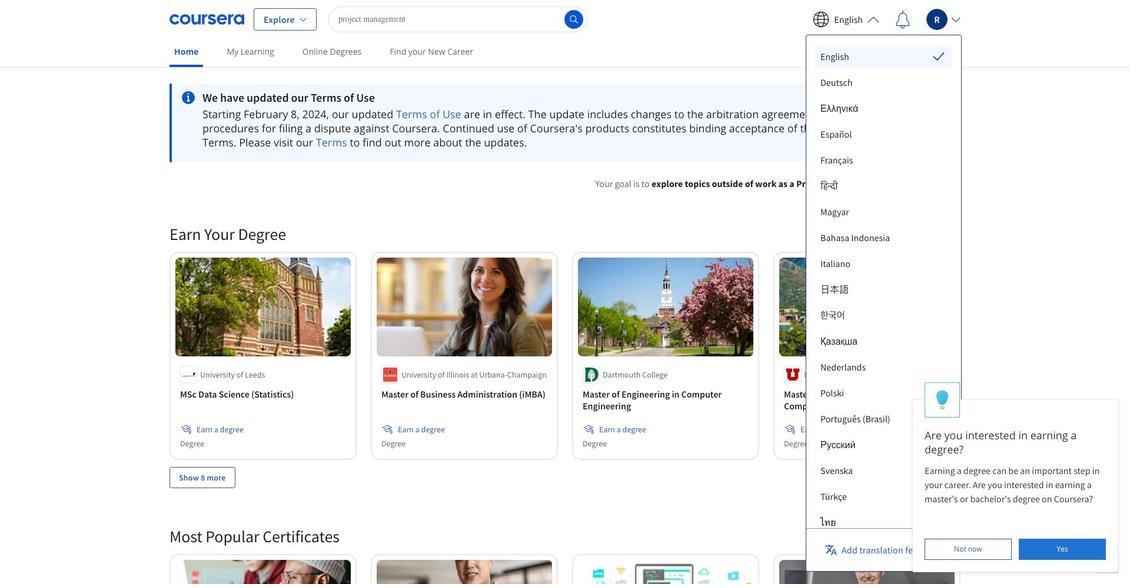 Task type: vqa. For each thing, say whether or not it's contained in the screenshot.
Menu at right
yes



Task type: locate. For each thing, give the bounding box(es) containing it.
main content
[[0, 69, 1131, 585]]

alice element
[[913, 383, 1119, 573]]

menu
[[816, 45, 952, 585]]

lightbulb tip image
[[937, 390, 949, 411]]

information: we have updated our terms of use element
[[203, 91, 877, 105]]

None search field
[[329, 6, 588, 32]]

coursera image
[[170, 10, 244, 29]]

radio item
[[816, 45, 952, 68]]

most popular certificates collection element
[[163, 508, 968, 585]]



Task type: describe. For each thing, give the bounding box(es) containing it.
earn your degree collection element
[[163, 205, 968, 508]]

help center image
[[1100, 554, 1114, 568]]



